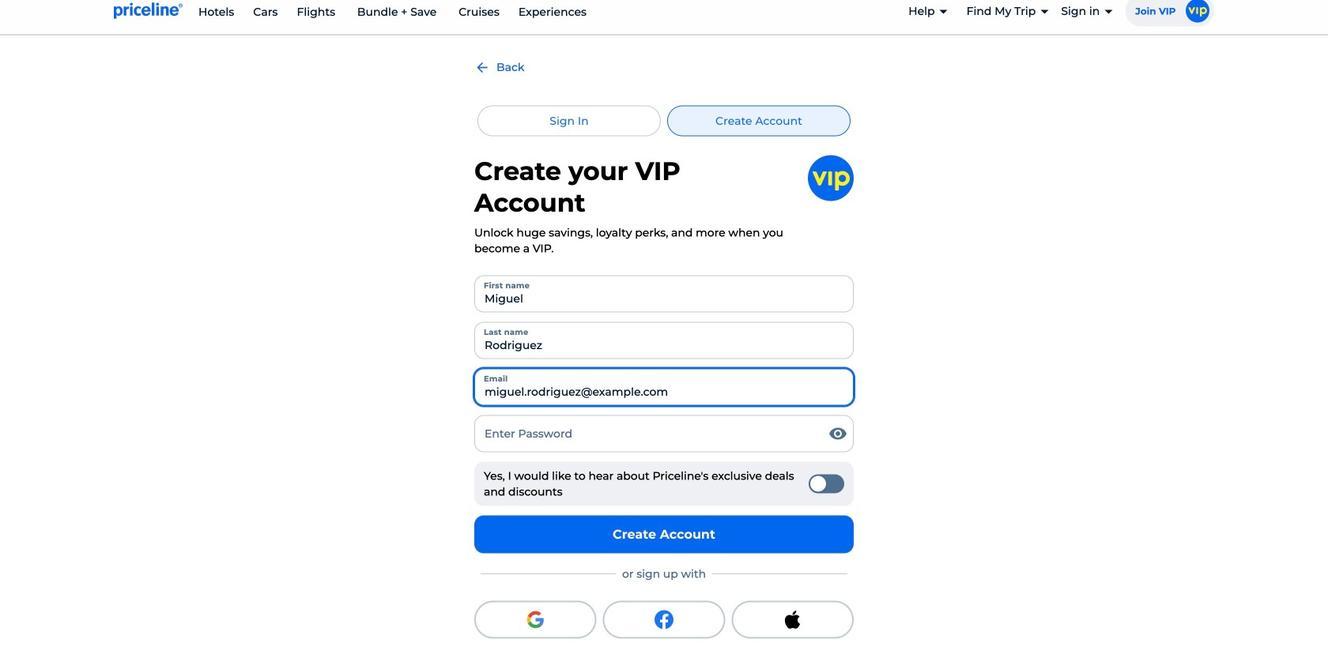 Task type: locate. For each thing, give the bounding box(es) containing it.
sign in with facebook image
[[655, 611, 674, 630]]

priceline.com home image
[[114, 2, 183, 19]]

sign in with apple image
[[783, 611, 802, 630]]

Last name text field
[[474, 322, 854, 359]]

Enter Password password field
[[474, 415, 854, 453]]

tab list
[[474, 105, 854, 136]]



Task type: describe. For each thing, give the bounding box(es) containing it.
Email text field
[[474, 369, 854, 406]]

vip badge icon image
[[1186, 0, 1210, 23]]

First name text field
[[474, 275, 854, 313]]

sign in with google image
[[526, 611, 545, 630]]

vip logo image
[[808, 155, 854, 201]]



Task type: vqa. For each thing, say whether or not it's contained in the screenshot.
6 to the top
no



